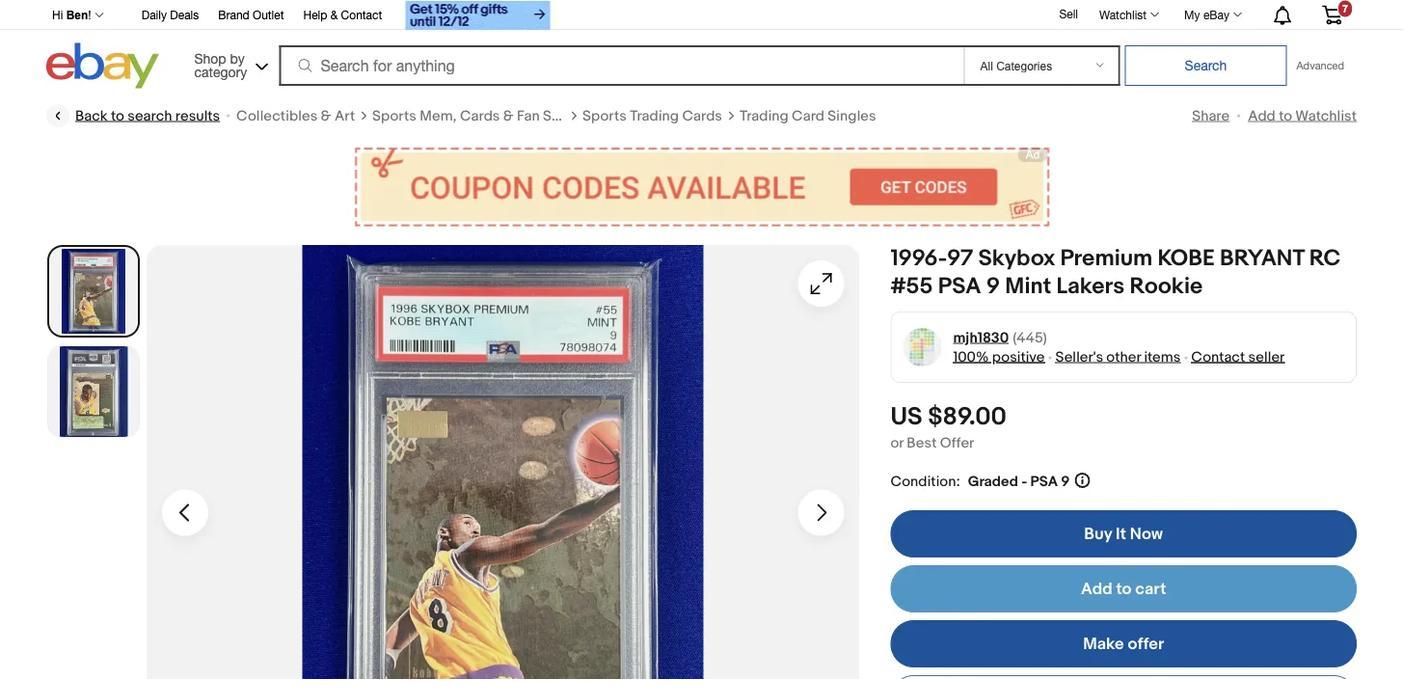 Task type: describe. For each thing, give the bounding box(es) containing it.
mjh1830 link
[[953, 328, 1009, 347]]

9 inside '1996-97 skybox premium kobe bryant rc #55 psa 9 mint lakers rookie'
[[987, 273, 1000, 300]]

deals
[[170, 8, 199, 22]]

collectibles & art
[[236, 107, 355, 124]]

1996-97 skybox premium kobe bryant rc #55 psa 9 mint lakers rookie
[[891, 245, 1341, 300]]

1 horizontal spatial shop
[[543, 107, 577, 124]]

mint
[[1006, 273, 1052, 300]]

now
[[1130, 524, 1163, 544]]

shop by category banner
[[41, 0, 1357, 94]]

skybox
[[979, 245, 1056, 273]]

to for search
[[111, 107, 124, 124]]

1 vertical spatial watchlist
[[1296, 107, 1357, 124]]

daily
[[141, 8, 167, 22]]

2 trading from the left
[[740, 107, 789, 124]]

100%
[[953, 348, 989, 366]]

7 link
[[1311, 0, 1354, 28]]

add to watchlist link
[[1248, 107, 1357, 124]]

graded
[[968, 473, 1019, 490]]

other
[[1107, 348, 1141, 366]]

add to watchlist
[[1248, 107, 1357, 124]]

cart
[[1136, 579, 1167, 599]]

mem,
[[420, 107, 457, 124]]

contact inside account navigation
[[341, 8, 382, 22]]

100% positive
[[953, 348, 1045, 366]]

add for add to watchlist
[[1248, 107, 1276, 124]]

outlet
[[253, 8, 284, 22]]

hi ben !
[[52, 9, 91, 22]]

advanced link
[[1287, 46, 1354, 85]]

ben
[[66, 9, 88, 22]]

items
[[1145, 348, 1181, 366]]

watchlist inside 'link'
[[1100, 8, 1147, 21]]

2 cards from the left
[[682, 107, 722, 124]]

watchlist link
[[1089, 3, 1168, 26]]

97
[[947, 245, 974, 273]]

to for cart
[[1117, 579, 1132, 599]]

!
[[88, 9, 91, 22]]

contact seller link
[[1192, 348, 1285, 366]]

or
[[891, 434, 904, 451]]

make offer
[[1083, 634, 1165, 654]]

singles
[[828, 107, 876, 124]]

buy it now
[[1085, 524, 1163, 544]]

seller's other items link
[[1056, 348, 1181, 366]]

offer
[[940, 434, 975, 451]]

contact seller
[[1192, 348, 1285, 366]]

back to search results
[[75, 107, 220, 124]]

1 sports from the left
[[372, 107, 417, 124]]

2 sports from the left
[[583, 107, 627, 124]]

my ebay link
[[1174, 3, 1251, 26]]

to for watchlist
[[1279, 107, 1293, 124]]

sell
[[1060, 7, 1078, 20]]

advanced
[[1297, 59, 1345, 72]]

1 cards from the left
[[460, 107, 500, 124]]

add to cart
[[1081, 579, 1167, 599]]

back to search results link
[[46, 104, 220, 127]]

sports mem, cards & fan shop sports trading cards
[[372, 107, 722, 124]]

ebay
[[1204, 8, 1230, 21]]

(445)
[[1013, 329, 1047, 346]]

offer
[[1128, 634, 1165, 654]]

lakers
[[1057, 273, 1125, 300]]

hi
[[52, 9, 63, 22]]

brand outlet
[[218, 8, 284, 22]]

more information - about this item condition image
[[1075, 473, 1091, 488]]

buy
[[1085, 524, 1113, 544]]

my
[[1185, 8, 1201, 21]]

sell link
[[1051, 7, 1087, 20]]

shop inside shop by category
[[194, 50, 226, 66]]

& left fan
[[503, 107, 514, 124]]

collectibles
[[236, 107, 318, 124]]

brand
[[218, 8, 250, 22]]

Search for anything text field
[[282, 47, 960, 84]]

trading card singles link
[[740, 106, 876, 125]]

bryant
[[1220, 245, 1305, 273]]

help & contact link
[[303, 5, 382, 27]]

art
[[335, 107, 355, 124]]

mjh1830 image
[[903, 328, 942, 367]]

100% positive link
[[953, 348, 1045, 366]]

by
[[230, 50, 245, 66]]

back
[[75, 107, 108, 124]]

advertisement region
[[351, 143, 1053, 230]]

mjh1830 (445)
[[953, 329, 1047, 346]]



Task type: locate. For each thing, give the bounding box(es) containing it.
to
[[111, 107, 124, 124], [1279, 107, 1293, 124], [1117, 579, 1132, 599]]

to left cart
[[1117, 579, 1132, 599]]

0 horizontal spatial 9
[[987, 273, 1000, 300]]

1 trading from the left
[[630, 107, 679, 124]]

0 horizontal spatial add
[[1081, 579, 1113, 599]]

daily deals link
[[141, 5, 199, 27]]

us $89.00 or best offer
[[891, 402, 1007, 451]]

1 horizontal spatial to
[[1117, 579, 1132, 599]]

results
[[175, 107, 220, 124]]

1 horizontal spatial add
[[1248, 107, 1276, 124]]

psa right #55
[[938, 273, 982, 300]]

0 vertical spatial watchlist
[[1100, 8, 1147, 21]]

& inside collectibles & art link
[[321, 107, 331, 124]]

0 vertical spatial add
[[1248, 107, 1276, 124]]

share button
[[1193, 107, 1230, 124]]

best
[[907, 434, 937, 451]]

my ebay
[[1185, 8, 1230, 21]]

1 vertical spatial 9
[[1061, 473, 1070, 490]]

1 horizontal spatial cards
[[682, 107, 722, 124]]

& inside help & contact link
[[331, 8, 338, 22]]

0 horizontal spatial contact
[[341, 8, 382, 22]]

mjh1830
[[953, 329, 1009, 346]]

9
[[987, 273, 1000, 300], [1061, 473, 1070, 490]]

$89.00
[[928, 402, 1007, 432]]

shop by category
[[194, 50, 247, 80]]

picture 2 of 2 image
[[48, 346, 139, 437]]

card
[[792, 107, 825, 124]]

search
[[128, 107, 172, 124]]

seller's other items
[[1056, 348, 1181, 366]]

0 horizontal spatial psa
[[938, 273, 982, 300]]

0 vertical spatial psa
[[938, 273, 982, 300]]

to down advanced link
[[1279, 107, 1293, 124]]

shop right fan
[[543, 107, 577, 124]]

trading down search for anything text box
[[630, 107, 679, 124]]

premium
[[1061, 245, 1153, 273]]

& right help
[[331, 8, 338, 22]]

add right share button
[[1248, 107, 1276, 124]]

&
[[331, 8, 338, 22], [321, 107, 331, 124], [503, 107, 514, 124]]

#55
[[891, 273, 933, 300]]

make
[[1083, 634, 1125, 654]]

contact left seller
[[1192, 348, 1246, 366]]

watchlist down advanced
[[1296, 107, 1357, 124]]

seller
[[1249, 348, 1285, 366]]

positive
[[992, 348, 1045, 366]]

psa inside '1996-97 skybox premium kobe bryant rc #55 psa 9 mint lakers rookie'
[[938, 273, 982, 300]]

get an extra 15% off image
[[405, 1, 550, 30]]

shop
[[194, 50, 226, 66], [543, 107, 577, 124]]

0 horizontal spatial trading
[[630, 107, 679, 124]]

sports down search for anything text box
[[583, 107, 627, 124]]

fan
[[517, 107, 540, 124]]

cards down shop by category "banner"
[[682, 107, 722, 124]]

1 vertical spatial shop
[[543, 107, 577, 124]]

1996-97 skybox premium kobe bryant rc #55 psa 9 mint lakers rookie - picture 1 of 2 image
[[147, 245, 860, 679]]

0 horizontal spatial sports
[[372, 107, 417, 124]]

9 left the more information - about this item condition image
[[1061, 473, 1070, 490]]

0 vertical spatial 9
[[987, 273, 1000, 300]]

cards right mem, at top left
[[460, 107, 500, 124]]

sports trading cards link
[[583, 106, 722, 125]]

0 horizontal spatial to
[[111, 107, 124, 124]]

sports
[[372, 107, 417, 124], [583, 107, 627, 124]]

add to cart link
[[891, 565, 1357, 613]]

sports left mem, at top left
[[372, 107, 417, 124]]

1 horizontal spatial 9
[[1061, 473, 1070, 490]]

category
[[194, 64, 247, 80]]

seller's
[[1056, 348, 1104, 366]]

watchlist
[[1100, 8, 1147, 21], [1296, 107, 1357, 124]]

shop by category button
[[186, 43, 272, 84]]

buy it now link
[[891, 510, 1357, 558]]

it
[[1116, 524, 1127, 544]]

rookie
[[1130, 273, 1203, 300]]

condition:
[[891, 473, 960, 490]]

0 vertical spatial contact
[[341, 8, 382, 22]]

shop left by
[[194, 50, 226, 66]]

1 horizontal spatial sports
[[583, 107, 627, 124]]

1 horizontal spatial trading
[[740, 107, 789, 124]]

picture 1 of 2 image
[[49, 247, 138, 336]]

daily deals
[[141, 8, 199, 22]]

0 horizontal spatial cards
[[460, 107, 500, 124]]

9 left mint
[[987, 273, 1000, 300]]

1 vertical spatial add
[[1081, 579, 1113, 599]]

1 vertical spatial psa
[[1031, 473, 1058, 490]]

add
[[1248, 107, 1276, 124], [1081, 579, 1113, 599]]

contact right help
[[341, 8, 382, 22]]

1 horizontal spatial psa
[[1031, 473, 1058, 490]]

psa
[[938, 273, 982, 300], [1031, 473, 1058, 490]]

trading card singles
[[740, 107, 876, 124]]

1 horizontal spatial watchlist
[[1296, 107, 1357, 124]]

help
[[303, 8, 327, 22]]

7
[[1343, 2, 1349, 14]]

& for help
[[331, 8, 338, 22]]

0 vertical spatial shop
[[194, 50, 226, 66]]

contact
[[341, 8, 382, 22], [1192, 348, 1246, 366]]

collectibles & art link
[[236, 106, 355, 125]]

help & contact
[[303, 8, 382, 22]]

& for collectibles
[[321, 107, 331, 124]]

us
[[891, 402, 923, 432]]

-
[[1022, 473, 1028, 490]]

& left art
[[321, 107, 331, 124]]

0 horizontal spatial watchlist
[[1100, 8, 1147, 21]]

make offer link
[[891, 620, 1357, 668]]

trading
[[630, 107, 679, 124], [740, 107, 789, 124]]

1 horizontal spatial contact
[[1192, 348, 1246, 366]]

2 horizontal spatial to
[[1279, 107, 1293, 124]]

add for add to cart
[[1081, 579, 1113, 599]]

kobe
[[1158, 245, 1215, 273]]

None submit
[[1125, 45, 1287, 86]]

watchlist right sell
[[1100, 8, 1147, 21]]

graded - psa 9
[[968, 473, 1070, 490]]

share
[[1193, 107, 1230, 124]]

brand outlet link
[[218, 5, 284, 27]]

none submit inside shop by category "banner"
[[1125, 45, 1287, 86]]

1 vertical spatial contact
[[1192, 348, 1246, 366]]

add left cart
[[1081, 579, 1113, 599]]

account navigation
[[41, 0, 1357, 32]]

trading left card
[[740, 107, 789, 124]]

to right the 'back'
[[111, 107, 124, 124]]

rc
[[1310, 245, 1341, 273]]

0 horizontal spatial shop
[[194, 50, 226, 66]]

psa right -
[[1031, 473, 1058, 490]]



Task type: vqa. For each thing, say whether or not it's contained in the screenshot.
top Shipping
no



